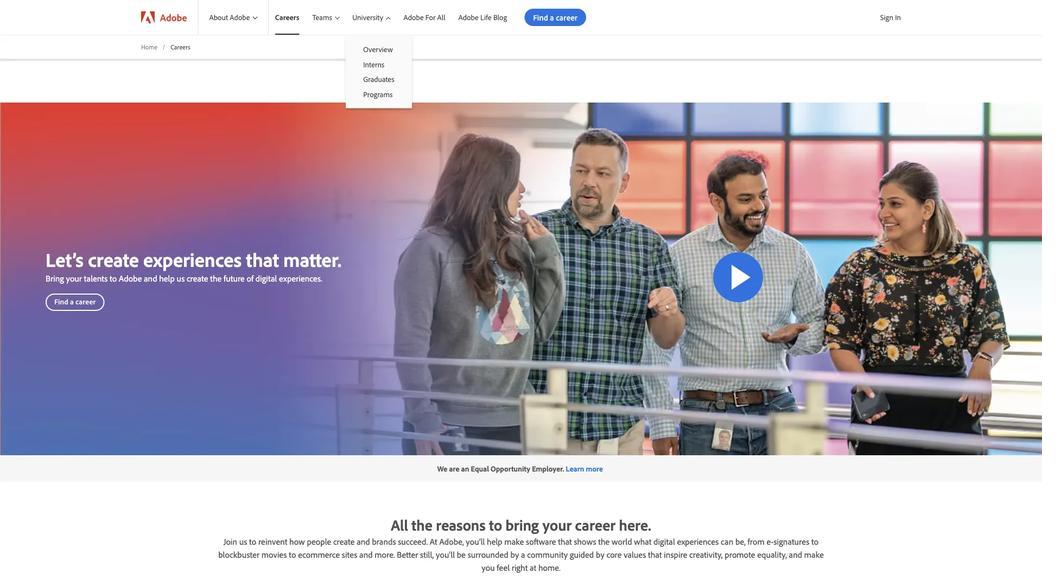 Task type: locate. For each thing, give the bounding box(es) containing it.
0 vertical spatial careers
[[275, 13, 299, 22]]

and inside join us to reinvent how people create and brands succeed. at adobe, you'll help make software that shows the world what digital experiences can be, from e-signatures to blockbuster movies to ec
[[357, 536, 370, 547]]

adobe for adobe for all
[[404, 13, 424, 22]]

adobe left about
[[160, 11, 187, 23]]

from
[[748, 536, 765, 547]]

group
[[346, 35, 412, 108]]

your
[[66, 273, 82, 284], [543, 515, 572, 535]]

1 horizontal spatial help
[[487, 536, 503, 547]]

digital inside join us to reinvent how people create and brands succeed. at adobe, you'll help make software that shows the world what digital experiences can be, from e-signatures to blockbuster movies to ec
[[654, 536, 675, 547]]

graduates link
[[346, 72, 412, 87]]

the
[[210, 273, 222, 284], [412, 515, 433, 535], [598, 536, 610, 547]]

find a career
[[54, 297, 96, 306]]

inspire
[[664, 549, 687, 560]]

1 vertical spatial career
[[575, 515, 616, 535]]

matter.
[[283, 247, 342, 272]]

that for brands
[[558, 536, 572, 547]]

us right join
[[239, 536, 247, 547]]

are
[[449, 464, 460, 473]]

2 vertical spatial create
[[333, 536, 355, 547]]

about adobe button
[[198, 0, 268, 35]]

experiences inside join us to reinvent how people create and brands succeed. at adobe, you'll help make software that shows the world what digital experiences can be, from e-signatures to blockbuster movies to ec
[[677, 536, 719, 547]]

adobe right about
[[230, 13, 250, 22]]

creativity,
[[689, 549, 723, 560]]

find a career link
[[46, 294, 104, 311]]

learn more link
[[566, 464, 605, 473]]

to inside let's create experiences that matter. bring your talents to adobe and help us create the future of digital experiences.
[[110, 273, 117, 284]]

0 horizontal spatial us
[[177, 273, 185, 284]]

the left future
[[210, 273, 222, 284]]

us left future
[[177, 273, 185, 284]]

1 vertical spatial the
[[412, 515, 433, 535]]

equality,
[[757, 549, 787, 560]]

0 vertical spatial the
[[210, 273, 222, 284]]

at
[[530, 562, 536, 573]]

that up "ommerce sites and more. better still, you'll be surrounded by a community guided by core values that inspire creativity, promote equality, and make you feel right at home."
[[558, 536, 572, 547]]

reasons
[[436, 515, 486, 535]]

digital
[[255, 273, 277, 284], [654, 536, 675, 547]]

all right for
[[437, 13, 445, 22]]

0 vertical spatial help
[[159, 273, 175, 284]]

experiences up creativity, on the bottom right of the page
[[677, 536, 719, 547]]

what
[[634, 536, 652, 547]]

create up talents
[[88, 247, 139, 272]]

careers right home at the left top
[[171, 43, 190, 51]]

careers
[[275, 13, 299, 22], [171, 43, 190, 51]]

experiences inside let's create experiences that matter. bring your talents to adobe and help us create the future of digital experiences.
[[143, 247, 242, 272]]

1 vertical spatial that
[[558, 536, 572, 547]]

adobe for adobe
[[160, 11, 187, 23]]

1 horizontal spatial digital
[[654, 536, 675, 547]]

make down signatures
[[804, 549, 824, 560]]

signatures
[[774, 536, 810, 547]]

the up core
[[598, 536, 610, 547]]

the up succeed.
[[412, 515, 433, 535]]

values
[[624, 549, 646, 560]]

home link
[[141, 42, 157, 51]]

programs
[[363, 89, 393, 99]]

create
[[88, 247, 139, 272], [187, 273, 208, 284], [333, 536, 355, 547]]

1 vertical spatial us
[[239, 536, 247, 547]]

0 horizontal spatial your
[[66, 273, 82, 284]]

2 horizontal spatial create
[[333, 536, 355, 547]]

0 horizontal spatial that
[[246, 247, 279, 272]]

1 vertical spatial your
[[543, 515, 572, 535]]

to right signatures
[[812, 536, 819, 547]]

sign in
[[880, 12, 901, 22]]

all the reasons to bring your career here.
[[391, 515, 651, 535]]

feel
[[497, 562, 510, 573]]

0 vertical spatial digital
[[255, 273, 277, 284]]

0 vertical spatial make
[[505, 536, 524, 547]]

succeed.
[[398, 536, 428, 547]]

1 vertical spatial digital
[[654, 536, 675, 547]]

0 vertical spatial you'll
[[466, 536, 485, 547]]

for
[[426, 13, 436, 22]]

adobe
[[160, 11, 187, 23], [230, 13, 250, 22], [404, 13, 424, 22], [458, 13, 479, 22], [119, 273, 142, 284]]

0 horizontal spatial digital
[[255, 273, 277, 284]]

a right the "find"
[[70, 297, 74, 306]]

0 vertical spatial a
[[70, 297, 74, 306]]

1 horizontal spatial that
[[558, 536, 572, 547]]

you'll inside "ommerce sites and more. better still, you'll be surrounded by a community guided by core values that inspire creativity, promote equality, and make you feel right at home."
[[436, 549, 455, 560]]

by left core
[[596, 549, 605, 560]]

experiences.
[[279, 273, 322, 284]]

1 by from the left
[[511, 549, 519, 560]]

experiences up future
[[143, 247, 242, 272]]

promote
[[725, 549, 755, 560]]

bring
[[506, 515, 539, 535]]

0 horizontal spatial experiences
[[143, 247, 242, 272]]

1 vertical spatial you'll
[[436, 549, 455, 560]]

create left future
[[187, 273, 208, 284]]

2 horizontal spatial that
[[648, 549, 662, 560]]

0 vertical spatial experiences
[[143, 247, 242, 272]]

adobe life blog
[[458, 13, 507, 22]]

bring
[[46, 273, 64, 284]]

about
[[209, 13, 228, 22]]

career
[[76, 297, 96, 306], [575, 515, 616, 535]]

that
[[246, 247, 279, 272], [558, 536, 572, 547], [648, 549, 662, 560]]

0 horizontal spatial a
[[70, 297, 74, 306]]

more
[[586, 464, 603, 473]]

that inside let's create experiences that matter. bring your talents to adobe and help us create the future of digital experiences.
[[246, 247, 279, 272]]

you'll up surrounded
[[466, 536, 485, 547]]

1 horizontal spatial by
[[596, 549, 605, 560]]

digital up the inspire at the right bottom
[[654, 536, 675, 547]]

to right talents
[[110, 273, 117, 284]]

you'll down adobe,
[[436, 549, 455, 560]]

your right "bring"
[[66, 273, 82, 284]]

adobe inside let's create experiences that matter. bring your talents to adobe and help us create the future of digital experiences.
[[119, 273, 142, 284]]

a
[[70, 297, 74, 306], [521, 549, 525, 560]]

life
[[480, 13, 492, 22]]

1 horizontal spatial a
[[521, 549, 525, 560]]

the inside let's create experiences that matter. bring your talents to adobe and help us create the future of digital experiences.
[[210, 273, 222, 284]]

that down what
[[648, 549, 662, 560]]

university
[[352, 13, 383, 22]]

by up right
[[511, 549, 519, 560]]

to
[[110, 273, 117, 284], [489, 515, 502, 535], [249, 536, 256, 547], [812, 536, 819, 547], [289, 549, 296, 560]]

digital right of
[[255, 273, 277, 284]]

equal
[[471, 464, 489, 473]]

learn
[[566, 464, 584, 473]]

a inside "ommerce sites and more. better still, you'll be surrounded by a community guided by core values that inspire creativity, promote equality, and make you feel right at home."
[[521, 549, 525, 560]]

more.
[[375, 549, 395, 560]]

that inside "ommerce sites and more. better still, you'll be surrounded by a community guided by core values that inspire creativity, promote equality, and make you feel right at home."
[[648, 549, 662, 560]]

0 vertical spatial create
[[88, 247, 139, 272]]

adobe left for
[[404, 13, 424, 22]]

ommerce
[[306, 549, 340, 560]]

0 horizontal spatial the
[[210, 273, 222, 284]]

1 vertical spatial experiences
[[677, 536, 719, 547]]

0 horizontal spatial careers
[[171, 43, 190, 51]]

2 vertical spatial the
[[598, 536, 610, 547]]

adobe left life at the left top
[[458, 13, 479, 22]]

make down all the reasons to bring your career here.
[[505, 536, 524, 547]]

0 horizontal spatial career
[[76, 297, 96, 306]]

0 horizontal spatial help
[[159, 273, 175, 284]]

your up software at right bottom
[[543, 515, 572, 535]]

make inside join us to reinvent how people create and brands succeed. at adobe, you'll help make software that shows the world what digital experiences can be, from e-signatures to blockbuster movies to ec
[[505, 536, 524, 547]]

1 vertical spatial all
[[391, 515, 408, 535]]

0 vertical spatial us
[[177, 273, 185, 284]]

adobe right talents
[[119, 273, 142, 284]]

shows
[[574, 536, 596, 547]]

by
[[511, 549, 519, 560], [596, 549, 605, 560]]

create up sites
[[333, 536, 355, 547]]

0 vertical spatial your
[[66, 273, 82, 284]]

1 horizontal spatial you'll
[[466, 536, 485, 547]]

and inside let's create experiences that matter. bring your talents to adobe and help us create the future of digital experiences.
[[144, 273, 157, 284]]

0 vertical spatial that
[[246, 247, 279, 272]]

about adobe
[[209, 13, 250, 22]]

0 horizontal spatial by
[[511, 549, 519, 560]]

careers left teams
[[275, 13, 299, 22]]

movies
[[262, 549, 287, 560]]

sign in button
[[878, 8, 903, 27]]

opportunity
[[491, 464, 530, 473]]

1 vertical spatial a
[[521, 549, 525, 560]]

a up right
[[521, 549, 525, 560]]

that up of
[[246, 247, 279, 272]]

career right the "find"
[[76, 297, 96, 306]]

you'll
[[466, 536, 485, 547], [436, 549, 455, 560]]

2 horizontal spatial the
[[598, 536, 610, 547]]

0 horizontal spatial create
[[88, 247, 139, 272]]

0 vertical spatial all
[[437, 13, 445, 22]]

interns
[[363, 59, 385, 69]]

1 horizontal spatial make
[[804, 549, 824, 560]]

help
[[159, 273, 175, 284], [487, 536, 503, 547]]

1 vertical spatial help
[[487, 536, 503, 547]]

programs link
[[346, 87, 412, 102]]

adobe for all
[[404, 13, 445, 22]]

all up succeed.
[[391, 515, 408, 535]]

sites
[[342, 549, 357, 560]]

can
[[721, 536, 734, 547]]

2 vertical spatial that
[[648, 549, 662, 560]]

1 vertical spatial careers
[[171, 43, 190, 51]]

0 vertical spatial career
[[76, 297, 96, 306]]

1 vertical spatial make
[[804, 549, 824, 560]]

1 horizontal spatial create
[[187, 273, 208, 284]]

guided
[[570, 549, 594, 560]]

core
[[607, 549, 622, 560]]

create inside join us to reinvent how people create and brands succeed. at adobe, you'll help make software that shows the world what digital experiences can be, from e-signatures to blockbuster movies to ec
[[333, 536, 355, 547]]

university button
[[346, 0, 397, 35]]

make
[[505, 536, 524, 547], [804, 549, 824, 560]]

1 horizontal spatial experiences
[[677, 536, 719, 547]]

1 horizontal spatial us
[[239, 536, 247, 547]]

adobe for all link
[[397, 0, 452, 35]]

0 horizontal spatial make
[[505, 536, 524, 547]]

that inside join us to reinvent how people create and brands succeed. at adobe, you'll help make software that shows the world what digital experiences can be, from e-signatures to blockbuster movies to ec
[[558, 536, 572, 547]]

career up shows
[[575, 515, 616, 535]]

you'll inside join us to reinvent how people create and brands succeed. at adobe, you'll help make software that shows the world what digital experiences can be, from e-signatures to blockbuster movies to ec
[[466, 536, 485, 547]]

interns link
[[346, 57, 412, 72]]

world
[[612, 536, 632, 547]]

adobe life blog link
[[452, 0, 514, 35]]

adobe inside "link"
[[458, 13, 479, 22]]

0 horizontal spatial you'll
[[436, 549, 455, 560]]

and
[[144, 273, 157, 284], [357, 536, 370, 547], [359, 549, 373, 560], [789, 549, 802, 560]]

1 horizontal spatial the
[[412, 515, 433, 535]]



Task type: vqa. For each thing, say whether or not it's contained in the screenshot.
Support
no



Task type: describe. For each thing, give the bounding box(es) containing it.
still,
[[420, 549, 434, 560]]

people
[[307, 536, 331, 547]]

1 vertical spatial create
[[187, 273, 208, 284]]

adobe inside dropdown button
[[230, 13, 250, 22]]

that for surrounded
[[648, 549, 662, 560]]

home.
[[538, 562, 561, 573]]

help inside let's create experiences that matter. bring your talents to adobe and help us create the future of digital experiences.
[[159, 273, 175, 284]]

how
[[289, 536, 305, 547]]

overview
[[363, 45, 393, 54]]

brands
[[372, 536, 396, 547]]

to left bring
[[489, 515, 502, 535]]

digital inside let's create experiences that matter. bring your talents to adobe and help us create the future of digital experiences.
[[255, 273, 277, 284]]

e-
[[767, 536, 774, 547]]

software
[[526, 536, 556, 547]]

reinvent
[[258, 536, 287, 547]]

make inside "ommerce sites and more. better still, you'll be surrounded by a community guided by core values that inspire creativity, promote equality, and make you feel right at home."
[[804, 549, 824, 560]]

sign
[[880, 12, 893, 22]]

home
[[141, 43, 157, 51]]

us inside join us to reinvent how people create and brands succeed. at adobe, you'll help make software that shows the world what digital experiences can be, from e-signatures to blockbuster movies to ec
[[239, 536, 247, 547]]

help inside join us to reinvent how people create and brands succeed. at adobe, you'll help make software that shows the world what digital experiences can be, from e-signatures to blockbuster movies to ec
[[487, 536, 503, 547]]

we are an equal opportunity employer. learn more
[[437, 464, 605, 473]]

let's
[[46, 247, 84, 272]]

talents
[[84, 273, 108, 284]]

find
[[54, 297, 68, 306]]

at
[[430, 536, 437, 547]]

surrounded
[[468, 549, 509, 560]]

you
[[482, 562, 495, 573]]

ommerce sites and more. better still, you'll be surrounded by a community guided by core values that inspire creativity, promote equality, and make you feel right at home.
[[306, 549, 824, 573]]

teams
[[312, 13, 332, 22]]

here.
[[619, 515, 651, 535]]

careers link
[[269, 0, 306, 35]]

an
[[461, 464, 469, 473]]

adobe link
[[130, 0, 198, 35]]

adobe,
[[439, 536, 464, 547]]

be,
[[736, 536, 746, 547]]

adobe for adobe life blog
[[458, 13, 479, 22]]

graduates
[[363, 74, 395, 84]]

1 horizontal spatial your
[[543, 515, 572, 535]]

join
[[224, 536, 237, 547]]

future
[[224, 273, 245, 284]]

community
[[527, 549, 568, 560]]

the inside join us to reinvent how people create and brands succeed. at adobe, you'll help make software that shows the world what digital experiences can be, from e-signatures to blockbuster movies to ec
[[598, 536, 610, 547]]

in
[[895, 12, 901, 22]]

1 horizontal spatial careers
[[275, 13, 299, 22]]

right
[[512, 562, 528, 573]]

to left ec in the bottom left of the page
[[289, 549, 296, 560]]

we
[[437, 464, 447, 473]]

to up blockbuster
[[249, 536, 256, 547]]

group containing overview
[[346, 35, 412, 108]]

teams button
[[306, 0, 346, 35]]

of
[[247, 273, 253, 284]]

us inside let's create experiences that matter. bring your talents to adobe and help us create the future of digital experiences.
[[177, 273, 185, 284]]

better
[[397, 549, 418, 560]]

blog
[[493, 13, 507, 22]]

let's create experiences that matter. bring your talents to adobe and help us create the future of digital experiences.
[[46, 247, 342, 284]]

overview link
[[346, 42, 412, 57]]

join us to reinvent how people create and brands succeed. at adobe, you'll help make software that shows the world what digital experiences can be, from e-signatures to blockbuster movies to ec
[[218, 536, 819, 560]]

employer.
[[532, 464, 564, 473]]

1 horizontal spatial all
[[437, 13, 445, 22]]

blockbuster
[[218, 549, 260, 560]]

0 horizontal spatial all
[[391, 515, 408, 535]]

1 horizontal spatial career
[[575, 515, 616, 535]]

your inside let's create experiences that matter. bring your talents to adobe and help us create the future of digital experiences.
[[66, 273, 82, 284]]

be
[[457, 549, 466, 560]]

ec
[[298, 549, 306, 560]]

2 by from the left
[[596, 549, 605, 560]]



